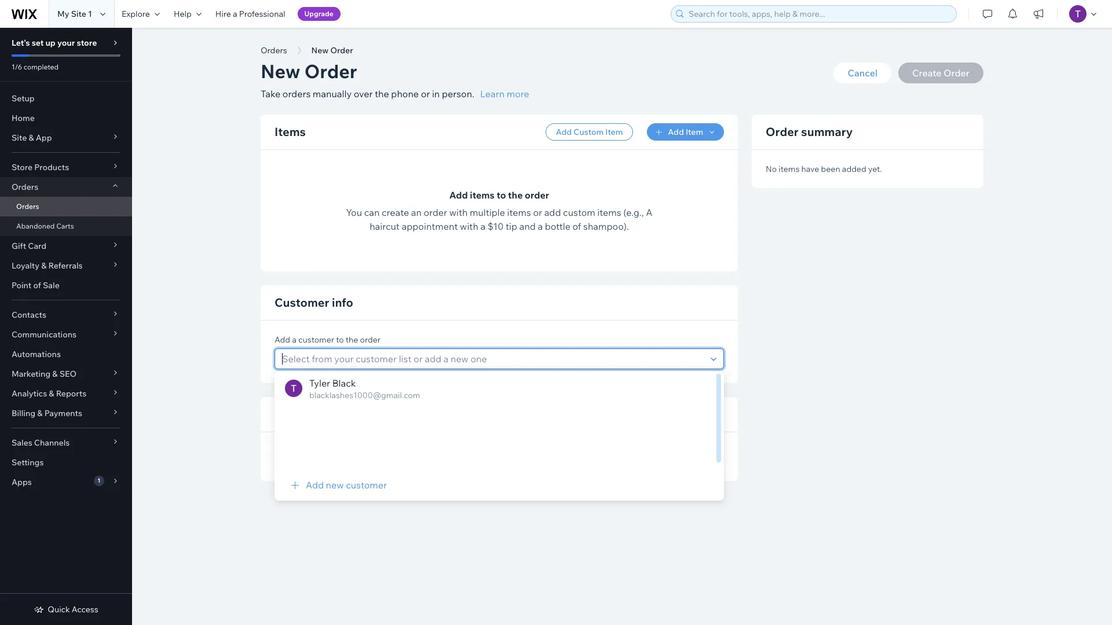 Task type: vqa. For each thing, say whether or not it's contained in the screenshot.
personal at the top left
no



Task type: describe. For each thing, give the bounding box(es) containing it.
my
[[57, 9, 69, 19]]

new for new order
[[312, 45, 329, 56]]

shipping
[[356, 407, 405, 422]]

new order take orders manually over the phone or in person. learn more
[[261, 60, 530, 100]]

order for new order take orders manually over the phone or in person. learn more
[[305, 60, 357, 83]]

sidebar element
[[0, 28, 132, 626]]

setup
[[12, 93, 35, 104]]

items
[[275, 125, 306, 139]]

hire a professional link
[[208, 0, 292, 28]]

in
[[432, 88, 440, 100]]

2 vertical spatial the
[[346, 335, 358, 345]]

add for new
[[306, 480, 324, 491]]

hire a professional
[[215, 9, 285, 19]]

hire
[[215, 9, 231, 19]]

blacklashes1000@gmail.com
[[309, 391, 420, 401]]

home
[[12, 113, 35, 123]]

add for a
[[275, 335, 290, 345]]

add new customer
[[306, 480, 387, 491]]

orders for orders button
[[261, 45, 287, 56]]

learn more link
[[480, 87, 530, 101]]

can
[[364, 207, 380, 218]]

customer info
[[275, 296, 353, 310]]

point of sale link
[[0, 276, 132, 296]]

new order button
[[306, 42, 359, 59]]

a left bottle
[[538, 221, 543, 232]]

been
[[821, 164, 841, 174]]

loyalty & referrals
[[12, 261, 83, 271]]

new
[[326, 480, 344, 491]]

my site 1
[[57, 9, 92, 19]]

loyalty
[[12, 261, 39, 271]]

of inside add items to the order you can create an order with multiple items or add custom items (e.g., a haircut appointment with a $10 tip and a bottle of shampoo).
[[573, 221, 582, 232]]

orders for orders dropdown button
[[12, 182, 38, 192]]

or inside add items to the order you can create an order with multiple items or add custom items (e.g., a haircut appointment with a $10 tip and a bottle of shampoo).
[[533, 207, 542, 218]]

tyler
[[309, 378, 330, 389]]

& for billing
[[37, 409, 43, 419]]

communications
[[12, 330, 77, 340]]

1/6 completed
[[12, 63, 59, 71]]

billing & payments
[[12, 409, 82, 419]]

let's set up your store
[[12, 38, 97, 48]]

sales channels
[[12, 438, 70, 449]]

seo
[[60, 369, 77, 380]]

items up shampoo).
[[598, 207, 622, 218]]

1 vertical spatial and
[[333, 407, 354, 422]]

gift card button
[[0, 236, 132, 256]]

marketing
[[12, 369, 51, 380]]

quick
[[48, 605, 70, 615]]

the inside new order take orders manually over the phone or in person. learn more
[[375, 88, 389, 100]]

add custom item button
[[546, 123, 634, 141]]

1 — from the top
[[715, 441, 724, 453]]

& for loyalty
[[41, 261, 47, 271]]

info
[[332, 296, 353, 310]]

settings link
[[0, 453, 132, 473]]

automations link
[[0, 345, 132, 365]]

store
[[77, 38, 97, 48]]

order summary
[[766, 125, 853, 139]]

add for item
[[668, 127, 684, 137]]

site & app
[[12, 133, 52, 143]]

no
[[766, 164, 777, 174]]

haircut
[[370, 221, 400, 232]]

payments
[[44, 409, 82, 419]]

loyalty & referrals button
[[0, 256, 132, 276]]

new order
[[312, 45, 353, 56]]

more
[[507, 88, 530, 100]]

have
[[802, 164, 820, 174]]

2 vertical spatial order
[[766, 125, 799, 139]]

0 horizontal spatial 1
[[88, 9, 92, 19]]

cancel
[[848, 67, 878, 79]]

contacts
[[12, 310, 46, 320]]

a
[[646, 207, 653, 218]]

phone
[[391, 88, 419, 100]]

Select from your customer list or add a new one field
[[279, 349, 708, 369]]

home link
[[0, 108, 132, 128]]

contacts button
[[0, 305, 132, 325]]

discounts
[[275, 407, 330, 422]]

let's
[[12, 38, 30, 48]]

summary
[[802, 125, 853, 139]]

products
[[34, 162, 69, 173]]

up
[[45, 38, 56, 48]]

analytics & reports
[[12, 389, 86, 399]]

tyler black image
[[285, 380, 303, 398]]

a down customer
[[292, 335, 297, 345]]

customer
[[275, 296, 329, 310]]

tip
[[506, 221, 518, 232]]

orders
[[283, 88, 311, 100]]

items right no
[[779, 164, 800, 174]]

2 item from the left
[[686, 127, 704, 137]]

0 vertical spatial with
[[450, 207, 468, 218]]

no items have been added yet.
[[766, 164, 882, 174]]

customer for a
[[298, 335, 334, 345]]

a left $10 at left
[[481, 221, 486, 232]]

analytics
[[12, 389, 47, 399]]

billing & payments button
[[0, 404, 132, 424]]

abandoned
[[16, 222, 55, 231]]

orders link
[[0, 197, 132, 217]]

items up tip at top
[[507, 207, 531, 218]]

bottle
[[545, 221, 571, 232]]



Task type: locate. For each thing, give the bounding box(es) containing it.
2 vertical spatial orders
[[16, 202, 39, 211]]

order up add
[[525, 190, 550, 201]]

1 vertical spatial —
[[715, 462, 724, 473]]

and
[[520, 221, 536, 232], [333, 407, 354, 422]]

0 horizontal spatial item
[[606, 127, 623, 137]]

with left multiple
[[450, 207, 468, 218]]

1 vertical spatial 1
[[98, 478, 100, 485]]

explore
[[122, 9, 150, 19]]

upgrade button
[[298, 7, 341, 21]]

or
[[421, 88, 430, 100], [533, 207, 542, 218]]

customer down customer info
[[298, 335, 334, 345]]

$10
[[488, 221, 504, 232]]

0 vertical spatial the
[[375, 88, 389, 100]]

create
[[382, 207, 409, 218]]

over
[[354, 88, 373, 100]]

0 horizontal spatial site
[[12, 133, 27, 143]]

upgrade
[[305, 9, 334, 18]]

sale
[[43, 280, 60, 291]]

& right billing
[[37, 409, 43, 419]]

0 vertical spatial new
[[312, 45, 329, 56]]

& left reports in the left of the page
[[49, 389, 54, 399]]

1 horizontal spatial and
[[520, 221, 536, 232]]

store products button
[[0, 158, 132, 177]]

with down multiple
[[460, 221, 479, 232]]

items
[[779, 164, 800, 174], [470, 190, 495, 201], [507, 207, 531, 218], [598, 207, 622, 218]]

your
[[57, 38, 75, 48]]

orders button
[[0, 177, 132, 197]]

0 horizontal spatial new
[[261, 60, 300, 83]]

and inside add items to the order you can create an order with multiple items or add custom items (e.g., a haircut appointment with a $10 tip and a bottle of shampoo).
[[520, 221, 536, 232]]

add for custom
[[556, 127, 572, 137]]

to inside add items to the order you can create an order with multiple items or add custom items (e.g., a haircut appointment with a $10 tip and a bottle of shampoo).
[[497, 190, 506, 201]]

add inside add items to the order you can create an order with multiple items or add custom items (e.g., a haircut appointment with a $10 tip and a bottle of shampoo).
[[450, 190, 468, 201]]

1 vertical spatial orders
[[12, 182, 38, 192]]

of down custom
[[573, 221, 582, 232]]

sales channels button
[[0, 433, 132, 453]]

multiple
[[470, 207, 505, 218]]

quick access
[[48, 605, 98, 615]]

and right tip at top
[[520, 221, 536, 232]]

orders down 'professional'
[[261, 45, 287, 56]]

a
[[233, 9, 237, 19], [481, 221, 486, 232], [538, 221, 543, 232], [292, 335, 297, 345]]

1 vertical spatial site
[[12, 133, 27, 143]]

to down info
[[336, 335, 344, 345]]

1 vertical spatial with
[[460, 221, 479, 232]]

0 horizontal spatial of
[[33, 280, 41, 291]]

&
[[29, 133, 34, 143], [41, 261, 47, 271], [52, 369, 58, 380], [49, 389, 54, 399], [37, 409, 43, 419]]

order up appointment
[[424, 207, 447, 218]]

store
[[12, 162, 32, 173]]

or left add
[[533, 207, 542, 218]]

1 item from the left
[[606, 127, 623, 137]]

1 inside the sidebar element
[[98, 478, 100, 485]]

new down orders button
[[261, 60, 300, 83]]

0 vertical spatial order
[[525, 190, 550, 201]]

the up tip at top
[[508, 190, 523, 201]]

0 vertical spatial orders
[[261, 45, 287, 56]]

quick access button
[[34, 605, 98, 615]]

cancel button
[[834, 63, 892, 83]]

customer inside button
[[346, 480, 387, 491]]

learn
[[480, 88, 505, 100]]

add item
[[668, 127, 704, 137]]

set
[[32, 38, 44, 48]]

1 horizontal spatial 1
[[98, 478, 100, 485]]

& left seo
[[52, 369, 58, 380]]

0 horizontal spatial or
[[421, 88, 430, 100]]

black
[[332, 378, 356, 389]]

access
[[72, 605, 98, 615]]

site down "home"
[[12, 133, 27, 143]]

you
[[346, 207, 362, 218]]

item
[[606, 127, 623, 137], [686, 127, 704, 137]]

1 horizontal spatial new
[[312, 45, 329, 56]]

custom
[[574, 127, 604, 137]]

automations
[[12, 349, 61, 360]]

new down upgrade button
[[312, 45, 329, 56]]

order up no
[[766, 125, 799, 139]]

0 horizontal spatial customer
[[298, 335, 334, 345]]

appointment
[[402, 221, 458, 232]]

2 horizontal spatial the
[[508, 190, 523, 201]]

orders up abandoned at the top left of page
[[16, 202, 39, 211]]

help button
[[167, 0, 208, 28]]

0 vertical spatial order
[[331, 45, 353, 56]]

analytics & reports button
[[0, 384, 132, 404]]

1/6
[[12, 63, 22, 71]]

and down blacklashes1000@gmail.com
[[333, 407, 354, 422]]

yet.
[[869, 164, 882, 174]]

take
[[261, 88, 281, 100]]

custom
[[563, 207, 596, 218]]

orders for orders link
[[16, 202, 39, 211]]

& left app
[[29, 133, 34, 143]]

professional
[[239, 9, 285, 19]]

or inside new order take orders manually over the phone or in person. learn more
[[421, 88, 430, 100]]

0 vertical spatial to
[[497, 190, 506, 201]]

orders button
[[255, 42, 293, 59]]

of inside point of sale link
[[33, 280, 41, 291]]

new inside new order take orders manually over the phone or in person. learn more
[[261, 60, 300, 83]]

0 vertical spatial site
[[71, 9, 86, 19]]

site
[[71, 9, 86, 19], [12, 133, 27, 143]]

0 horizontal spatial the
[[346, 335, 358, 345]]

1 vertical spatial order
[[305, 60, 357, 83]]

a right hire
[[233, 9, 237, 19]]

1 horizontal spatial customer
[[346, 480, 387, 491]]

orders down the store
[[12, 182, 38, 192]]

1 vertical spatial order
[[424, 207, 447, 218]]

1 vertical spatial customer
[[346, 480, 387, 491]]

1 vertical spatial of
[[33, 280, 41, 291]]

order down upgrade button
[[331, 45, 353, 56]]

discounts and shipping
[[275, 407, 405, 422]]

carts
[[56, 222, 74, 231]]

order up the tyler black blacklashes1000@gmail.com
[[360, 335, 381, 345]]

to
[[497, 190, 506, 201], [336, 335, 344, 345]]

card
[[28, 241, 46, 252]]

1 horizontal spatial site
[[71, 9, 86, 19]]

of left the sale
[[33, 280, 41, 291]]

0 vertical spatial or
[[421, 88, 430, 100]]

0 horizontal spatial and
[[333, 407, 354, 422]]

order
[[331, 45, 353, 56], [305, 60, 357, 83], [766, 125, 799, 139]]

2 horizontal spatial order
[[525, 190, 550, 201]]

1 vertical spatial new
[[261, 60, 300, 83]]

of
[[573, 221, 582, 232], [33, 280, 41, 291]]

—
[[715, 441, 724, 453], [715, 462, 724, 473]]

shampoo).
[[584, 221, 629, 232]]

Search for tools, apps, help & more... field
[[686, 6, 953, 22]]

apps
[[12, 478, 32, 488]]

1 horizontal spatial of
[[573, 221, 582, 232]]

an
[[411, 207, 422, 218]]

0 vertical spatial 1
[[88, 9, 92, 19]]

person.
[[442, 88, 475, 100]]

new for new order take orders manually over the phone or in person. learn more
[[261, 60, 300, 83]]

add for items
[[450, 190, 468, 201]]

1 horizontal spatial order
[[424, 207, 447, 218]]

point
[[12, 280, 31, 291]]

1 vertical spatial to
[[336, 335, 344, 345]]

& for site
[[29, 133, 34, 143]]

order inside new order take orders manually over the phone or in person. learn more
[[305, 60, 357, 83]]

order inside button
[[331, 45, 353, 56]]

& for marketing
[[52, 369, 58, 380]]

& inside 'dropdown button'
[[49, 389, 54, 399]]

items up multiple
[[470, 190, 495, 201]]

billing
[[12, 409, 35, 419]]

1 vertical spatial or
[[533, 207, 542, 218]]

1 horizontal spatial to
[[497, 190, 506, 201]]

1 horizontal spatial the
[[375, 88, 389, 100]]

to up multiple
[[497, 190, 506, 201]]

1 down settings link
[[98, 478, 100, 485]]

add new customer button
[[289, 479, 387, 493]]

orders inside dropdown button
[[12, 182, 38, 192]]

& right loyalty
[[41, 261, 47, 271]]

1 horizontal spatial or
[[533, 207, 542, 218]]

manually
[[313, 88, 352, 100]]

point of sale
[[12, 280, 60, 291]]

abandoned carts link
[[0, 217, 132, 236]]

channels
[[34, 438, 70, 449]]

(e.g.,
[[624, 207, 644, 218]]

& for analytics
[[49, 389, 54, 399]]

2 vertical spatial order
[[360, 335, 381, 345]]

add a customer to the order
[[275, 335, 381, 345]]

sales
[[12, 438, 32, 449]]

help
[[174, 9, 192, 19]]

0 horizontal spatial order
[[360, 335, 381, 345]]

store products
[[12, 162, 69, 173]]

app
[[36, 133, 52, 143]]

new inside button
[[312, 45, 329, 56]]

1 vertical spatial the
[[508, 190, 523, 201]]

abandoned carts
[[16, 222, 74, 231]]

marketing & seo button
[[0, 365, 132, 384]]

0 vertical spatial and
[[520, 221, 536, 232]]

customer for new
[[346, 480, 387, 491]]

0 horizontal spatial to
[[336, 335, 344, 345]]

add custom item
[[556, 127, 623, 137]]

or left in
[[421, 88, 430, 100]]

the down info
[[346, 335, 358, 345]]

2 — from the top
[[715, 462, 724, 473]]

customer right new
[[346, 480, 387, 491]]

setup link
[[0, 89, 132, 108]]

site right my
[[71, 9, 86, 19]]

order down new order
[[305, 60, 357, 83]]

referrals
[[48, 261, 83, 271]]

1 horizontal spatial item
[[686, 127, 704, 137]]

add
[[556, 127, 572, 137], [668, 127, 684, 137], [450, 190, 468, 201], [275, 335, 290, 345], [306, 480, 324, 491]]

the inside add items to the order you can create an order with multiple items or add custom items (e.g., a haircut appointment with a $10 tip and a bottle of shampoo).
[[508, 190, 523, 201]]

0 vertical spatial —
[[715, 441, 724, 453]]

0 vertical spatial customer
[[298, 335, 334, 345]]

1
[[88, 9, 92, 19], [98, 478, 100, 485]]

gift
[[12, 241, 26, 252]]

communications button
[[0, 325, 132, 345]]

site inside popup button
[[12, 133, 27, 143]]

settings
[[12, 458, 44, 468]]

add
[[545, 207, 561, 218]]

add items to the order you can create an order with multiple items or add custom items (e.g., a haircut appointment with a $10 tip and a bottle of shampoo).
[[346, 190, 653, 232]]

completed
[[24, 63, 59, 71]]

orders inside button
[[261, 45, 287, 56]]

the right over
[[375, 88, 389, 100]]

0 vertical spatial of
[[573, 221, 582, 232]]

1 right my
[[88, 9, 92, 19]]

order for new order
[[331, 45, 353, 56]]



